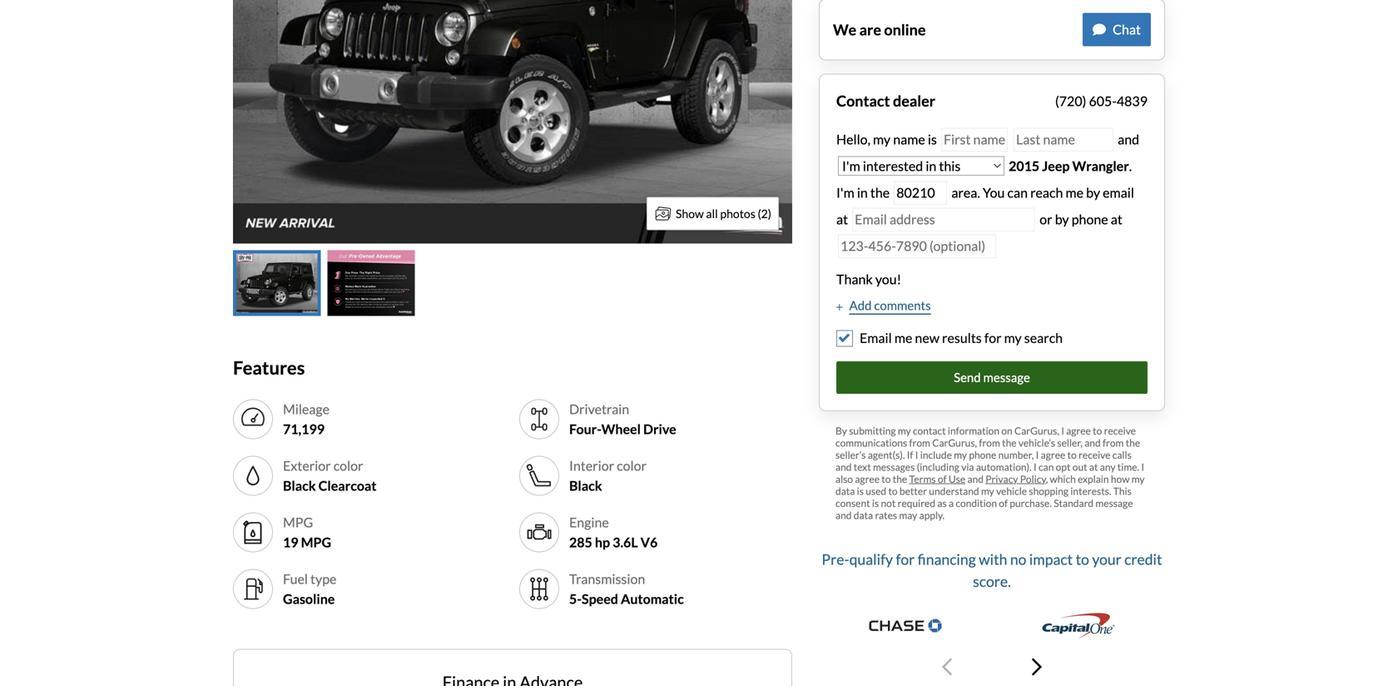 Task type: locate. For each thing, give the bounding box(es) containing it.
of inside , which explain how my data is used to better understand my vehicle shopping interests. this consent is not required as a condition of purchase. standard message and data rates may apply.
[[1000, 497, 1008, 509]]

1 horizontal spatial for
[[985, 330, 1002, 346]]

color up clearcoat
[[334, 458, 363, 474]]

black inside interior color black
[[570, 478, 603, 494]]

the inside . i'm in the
[[871, 184, 890, 201]]

cargurus,
[[1015, 424, 1060, 437], [933, 437, 978, 449]]

i
[[1062, 424, 1065, 437], [916, 449, 919, 461], [1036, 449, 1040, 461], [1034, 461, 1037, 473], [1142, 461, 1145, 473]]

chat button
[[1083, 13, 1152, 46]]

black down interior
[[570, 478, 603, 494]]

1 horizontal spatial cargurus,
[[1015, 424, 1060, 437]]

show all photos (2)
[[676, 207, 772, 221]]

me down 2015 jeep wrangler
[[1066, 184, 1084, 201]]

pre-qualify for financing with no impact to your credit score.
[[822, 550, 1163, 590]]

consent
[[836, 497, 871, 509]]

cargurus, up via
[[933, 437, 978, 449]]

71,199
[[283, 421, 325, 437]]

chevron left image
[[943, 657, 953, 677]]

automatic
[[621, 591, 684, 607]]

of
[[938, 473, 947, 485], [1000, 497, 1008, 509]]

me left the new
[[895, 330, 913, 346]]

0 horizontal spatial of
[[938, 473, 947, 485]]

hello, my name is
[[837, 131, 940, 147]]

0 vertical spatial for
[[985, 330, 1002, 346]]

better
[[900, 485, 928, 497]]

phone up terms of use and privacy policy
[[970, 449, 997, 461]]

Email address email field
[[853, 208, 1036, 231]]

, which explain how my data is used to better understand my vehicle shopping interests. this consent is not required as a condition of purchase. standard message and data rates may apply.
[[836, 473, 1145, 521]]

by left email
[[1087, 184, 1101, 201]]

0 vertical spatial data
[[836, 485, 856, 497]]

to inside pre-qualify for financing with no impact to your credit score.
[[1076, 550, 1090, 568]]

message inside 'button'
[[984, 370, 1031, 385]]

messages
[[874, 461, 915, 473]]

1 vertical spatial agree
[[1041, 449, 1066, 461]]

and left text on the bottom
[[836, 461, 852, 473]]

agree up ,
[[1041, 449, 1066, 461]]

i right vehicle's
[[1062, 424, 1065, 437]]

hp
[[595, 534, 610, 550]]

color for interior color
[[617, 458, 647, 474]]

for
[[985, 330, 1002, 346], [896, 550, 915, 568]]

for right results
[[985, 330, 1002, 346]]

color inside exterior color black clearcoat
[[334, 458, 363, 474]]

your
[[1093, 550, 1122, 568]]

2 horizontal spatial agree
[[1067, 424, 1092, 437]]

can
[[1008, 184, 1028, 201], [1039, 461, 1055, 473]]

may
[[900, 509, 918, 521]]

tab list
[[233, 250, 793, 316]]

for right qualify
[[896, 550, 915, 568]]

mpg up 19
[[283, 514, 313, 530]]

0 horizontal spatial color
[[334, 458, 363, 474]]

the left terms
[[893, 473, 908, 485]]

1 vertical spatial phone
[[970, 449, 997, 461]]

1 vertical spatial can
[[1039, 461, 1055, 473]]

exterior color black clearcoat
[[283, 458, 377, 494]]

,
[[1046, 473, 1049, 485]]

1 vertical spatial receive
[[1079, 449, 1111, 461]]

show
[[676, 207, 704, 221]]

0 horizontal spatial can
[[1008, 184, 1028, 201]]

at inside area. you can reach me by email at
[[837, 211, 849, 227]]

2 horizontal spatial from
[[1103, 437, 1125, 449]]

1 horizontal spatial message
[[1096, 497, 1134, 509]]

0 horizontal spatial at
[[837, 211, 849, 227]]

to right "used"
[[889, 485, 898, 497]]

message inside , which explain how my data is used to better understand my vehicle shopping interests. this consent is not required as a condition of purchase. standard message and data rates may apply.
[[1096, 497, 1134, 509]]

understand
[[930, 485, 980, 497]]

is left "used"
[[857, 485, 864, 497]]

Zip code field
[[895, 181, 948, 205]]

cargurus, right the on on the right bottom
[[1015, 424, 1060, 437]]

is right name in the top of the page
[[928, 131, 938, 147]]

by inside area. you can reach me by email at
[[1087, 184, 1101, 201]]

data down text on the bottom
[[836, 485, 856, 497]]

or
[[1040, 211, 1053, 227]]

communications
[[836, 437, 908, 449]]

add comments button
[[837, 296, 932, 315]]

1 horizontal spatial agree
[[1041, 449, 1066, 461]]

0 vertical spatial message
[[984, 370, 1031, 385]]

clearcoat
[[319, 478, 377, 494]]

contact dealer
[[837, 92, 936, 110]]

0 horizontal spatial by
[[1056, 211, 1070, 227]]

(2)
[[758, 207, 772, 221]]

color inside interior color black
[[617, 458, 647, 474]]

all
[[707, 207, 718, 221]]

2 black from the left
[[570, 478, 603, 494]]

0 vertical spatial by
[[1087, 184, 1101, 201]]

phone down email
[[1072, 211, 1109, 227]]

the right in
[[871, 184, 890, 201]]

0 horizontal spatial for
[[896, 550, 915, 568]]

0 horizontal spatial agree
[[856, 473, 880, 485]]

black
[[283, 478, 316, 494], [570, 478, 603, 494]]

1 horizontal spatial color
[[617, 458, 647, 474]]

0 horizontal spatial cargurus,
[[933, 437, 978, 449]]

color
[[334, 458, 363, 474], [617, 458, 647, 474]]

or by phone at
[[1040, 211, 1123, 227]]

transmission image
[[526, 576, 553, 602]]

to
[[1093, 424, 1103, 437], [1068, 449, 1077, 461], [882, 473, 891, 485], [889, 485, 898, 497], [1076, 550, 1090, 568]]

can inside by submitting my contact information on cargurus, i agree to receive communications from cargurus, from the vehicle's seller, and from the seller's agent(s). if i include my phone number, i agree to receive calls and text messages (including via automation). i can opt out at any time. i also agree to the
[[1039, 461, 1055, 473]]

of left use
[[938, 473, 947, 485]]

1 horizontal spatial by
[[1087, 184, 1101, 201]]

0 horizontal spatial message
[[984, 370, 1031, 385]]

1 vertical spatial me
[[895, 330, 913, 346]]

the up automation).
[[1003, 437, 1017, 449]]

via
[[962, 461, 975, 473]]

285
[[570, 534, 593, 550]]

agree right "also"
[[856, 473, 880, 485]]

1 horizontal spatial black
[[570, 478, 603, 494]]

mpg image
[[240, 519, 266, 546]]

message right send
[[984, 370, 1031, 385]]

phone
[[1072, 211, 1109, 227], [970, 449, 997, 461]]

type
[[311, 571, 337, 587]]

at down i'm
[[837, 211, 849, 227]]

at down email
[[1111, 211, 1123, 227]]

1 vertical spatial for
[[896, 550, 915, 568]]

0 vertical spatial phone
[[1072, 211, 1109, 227]]

view vehicle photo 1 image
[[233, 250, 321, 316]]

1 vertical spatial mpg
[[301, 534, 332, 550]]

to left your
[[1076, 550, 1090, 568]]

comment image
[[1093, 23, 1107, 36]]

for inside pre-qualify for financing with no impact to your credit score.
[[896, 550, 915, 568]]

receive
[[1105, 424, 1137, 437], [1079, 449, 1111, 461]]

black down exterior
[[283, 478, 316, 494]]

wheel
[[602, 421, 641, 437]]

from up (including
[[910, 437, 931, 449]]

1 horizontal spatial can
[[1039, 461, 1055, 473]]

receive up explain at the bottom right of page
[[1079, 449, 1111, 461]]

interior color image
[[526, 463, 553, 489]]

color for exterior color
[[334, 458, 363, 474]]

1 horizontal spatial me
[[1066, 184, 1084, 201]]

data
[[836, 485, 856, 497], [854, 509, 874, 521]]

are
[[860, 20, 882, 39]]

and down "also"
[[836, 509, 852, 521]]

from up any on the bottom of page
[[1103, 437, 1125, 449]]

you!
[[876, 271, 902, 287]]

2 color from the left
[[617, 458, 647, 474]]

1 horizontal spatial of
[[1000, 497, 1008, 509]]

my right how
[[1132, 473, 1145, 485]]

data left "rates"
[[854, 509, 874, 521]]

0 horizontal spatial me
[[895, 330, 913, 346]]

black inside exterior color black clearcoat
[[283, 478, 316, 494]]

1 vertical spatial of
[[1000, 497, 1008, 509]]

2 vertical spatial agree
[[856, 473, 880, 485]]

my left search
[[1005, 330, 1022, 346]]

the
[[871, 184, 890, 201], [1003, 437, 1017, 449], [1126, 437, 1141, 449], [893, 473, 908, 485]]

how
[[1112, 473, 1130, 485]]

vehicle full photo image
[[233, 0, 793, 244]]

my
[[874, 131, 891, 147], [1005, 330, 1022, 346], [898, 424, 912, 437], [954, 449, 968, 461], [1132, 473, 1145, 485], [982, 485, 995, 497]]

seller's
[[836, 449, 866, 461]]

of down privacy
[[1000, 497, 1008, 509]]

a
[[949, 497, 954, 509]]

0 horizontal spatial is
[[857, 485, 864, 497]]

message down how
[[1096, 497, 1134, 509]]

agree up out at the right bottom of the page
[[1067, 424, 1092, 437]]

text
[[854, 461, 872, 473]]

calls
[[1113, 449, 1132, 461]]

v6
[[641, 534, 658, 550]]

1 horizontal spatial at
[[1090, 461, 1099, 473]]

also
[[836, 473, 854, 485]]

0 horizontal spatial black
[[283, 478, 316, 494]]

and right seller,
[[1085, 437, 1101, 449]]

1 color from the left
[[334, 458, 363, 474]]

is left not on the right bottom of page
[[873, 497, 880, 509]]

gasoline
[[283, 591, 335, 607]]

black for exterior color black clearcoat
[[283, 478, 316, 494]]

0 horizontal spatial from
[[910, 437, 931, 449]]

privacy policy link
[[986, 473, 1046, 485]]

1 vertical spatial data
[[854, 509, 874, 521]]

mpg right 19
[[301, 534, 332, 550]]

(720) 605-4839
[[1056, 93, 1148, 109]]

drive
[[644, 421, 677, 437]]

1 black from the left
[[283, 478, 316, 494]]

i right time.
[[1142, 461, 1145, 473]]

pre-qualify for financing with no impact to your credit score. button
[[819, 541, 1166, 686]]

0 vertical spatial me
[[1066, 184, 1084, 201]]

Last name field
[[1014, 128, 1114, 151]]

0 vertical spatial can
[[1008, 184, 1028, 201]]

at inside by submitting my contact information on cargurus, i agree to receive communications from cargurus, from the vehicle's seller, and from the seller's agent(s). if i include my phone number, i agree to receive calls and text messages (including via automation). i can opt out at any time. i also agree to the
[[1090, 461, 1099, 473]]

receive up calls
[[1105, 424, 1137, 437]]

agree
[[1067, 424, 1092, 437], [1041, 449, 1066, 461], [856, 473, 880, 485]]

my right include
[[954, 449, 968, 461]]

email
[[1103, 184, 1135, 201]]

i left ,
[[1034, 461, 1037, 473]]

1 vertical spatial message
[[1096, 497, 1134, 509]]

2015 jeep wrangler
[[1009, 158, 1130, 174]]

1 horizontal spatial from
[[980, 437, 1001, 449]]

0 horizontal spatial phone
[[970, 449, 997, 461]]

new
[[916, 330, 940, 346]]

from left the on on the right bottom
[[980, 437, 1001, 449]]

0 vertical spatial receive
[[1105, 424, 1137, 437]]

5-
[[570, 591, 582, 607]]

at right out at the right bottom of the page
[[1090, 461, 1099, 473]]

by right or
[[1056, 211, 1070, 227]]

speed
[[582, 591, 619, 607]]

privacy
[[986, 473, 1019, 485]]

.
[[1130, 158, 1133, 174]]

can right you
[[1008, 184, 1028, 201]]

can left opt
[[1039, 461, 1055, 473]]

1 horizontal spatial phone
[[1072, 211, 1109, 227]]

0 vertical spatial of
[[938, 473, 947, 485]]

email
[[860, 330, 892, 346]]

terms of use and privacy policy
[[910, 473, 1046, 485]]

color down wheel
[[617, 458, 647, 474]]



Task type: describe. For each thing, give the bounding box(es) containing it.
my up if
[[898, 424, 912, 437]]

by submitting my contact information on cargurus, i agree to receive communications from cargurus, from the vehicle's seller, and from the seller's agent(s). if i include my phone number, i agree to receive calls and text messages (including via automation). i can opt out at any time. i also agree to the
[[836, 424, 1145, 485]]

chevron right image
[[1033, 657, 1043, 677]]

add
[[850, 298, 872, 313]]

contact
[[837, 92, 891, 110]]

time.
[[1118, 461, 1140, 473]]

send message
[[954, 370, 1031, 385]]

me inside area. you can reach me by email at
[[1066, 184, 1084, 201]]

seller,
[[1058, 437, 1083, 449]]

email me new results for my search
[[860, 330, 1063, 346]]

comments
[[875, 298, 932, 313]]

First name field
[[942, 128, 1008, 151]]

you
[[983, 184, 1005, 201]]

in
[[858, 184, 868, 201]]

vehicle's
[[1019, 437, 1056, 449]]

2 horizontal spatial is
[[928, 131, 938, 147]]

engine image
[[526, 519, 553, 546]]

which
[[1051, 473, 1077, 485]]

and inside , which explain how my data is used to better understand my vehicle shopping interests. this consent is not required as a condition of purchase. standard message and data rates may apply.
[[836, 509, 852, 521]]

0 vertical spatial mpg
[[283, 514, 313, 530]]

3.6l
[[613, 534, 638, 550]]

interior color black
[[570, 458, 647, 494]]

i right if
[[916, 449, 919, 461]]

no
[[1011, 550, 1027, 568]]

not
[[881, 497, 896, 509]]

dealer
[[893, 92, 936, 110]]

out
[[1073, 461, 1088, 473]]

19
[[283, 534, 299, 550]]

engine 285 hp 3.6l v6
[[570, 514, 658, 550]]

fuel
[[283, 571, 308, 587]]

i right number,
[[1036, 449, 1040, 461]]

purchase.
[[1010, 497, 1052, 509]]

to inside , which explain how my data is used to better understand my vehicle shopping interests. this consent is not required as a condition of purchase. standard message and data rates may apply.
[[889, 485, 898, 497]]

my left 'vehicle'
[[982, 485, 995, 497]]

my left name in the top of the page
[[874, 131, 891, 147]]

apply.
[[920, 509, 945, 521]]

drivetrain image
[[526, 406, 553, 433]]

mileage 71,199
[[283, 401, 330, 437]]

features
[[233, 357, 305, 378]]

required
[[898, 497, 936, 509]]

add comments
[[850, 298, 932, 313]]

used
[[866, 485, 887, 497]]

interests.
[[1071, 485, 1112, 497]]

with
[[979, 550, 1008, 568]]

qualify
[[850, 550, 894, 568]]

2 horizontal spatial at
[[1111, 211, 1123, 227]]

we are online
[[834, 20, 926, 39]]

fuel type gasoline
[[283, 571, 337, 607]]

hello,
[[837, 131, 871, 147]]

1 vertical spatial by
[[1056, 211, 1070, 227]]

on
[[1002, 424, 1013, 437]]

thank you!
[[837, 271, 902, 287]]

any
[[1101, 461, 1116, 473]]

wrangler
[[1073, 158, 1130, 174]]

transmission 5-speed automatic
[[570, 571, 684, 607]]

and up .
[[1116, 131, 1140, 147]]

mileage image
[[240, 406, 266, 433]]

and right use
[[968, 473, 984, 485]]

if
[[907, 449, 914, 461]]

agent(s).
[[868, 449, 906, 461]]

mpg 19 mpg
[[283, 514, 332, 550]]

chat
[[1113, 21, 1142, 37]]

automation).
[[977, 461, 1032, 473]]

search
[[1025, 330, 1063, 346]]

mileage
[[283, 401, 330, 417]]

605-
[[1090, 93, 1117, 109]]

name
[[894, 131, 926, 147]]

submitting
[[850, 424, 896, 437]]

(including
[[917, 461, 960, 473]]

i'm
[[837, 184, 855, 201]]

impact
[[1030, 550, 1074, 568]]

interior
[[570, 458, 615, 474]]

shopping
[[1030, 485, 1069, 497]]

this
[[1114, 485, 1132, 497]]

rates
[[876, 509, 898, 521]]

jeep
[[1043, 158, 1070, 174]]

phone inside by submitting my contact information on cargurus, i agree to receive communications from cargurus, from the vehicle's seller, and from the seller's agent(s). if i include my phone number, i agree to receive calls and text messages (including via automation). i can opt out at any time. i also agree to the
[[970, 449, 997, 461]]

as
[[938, 497, 947, 509]]

include
[[921, 449, 953, 461]]

area. you can reach me by email at
[[837, 184, 1135, 227]]

. i'm in the
[[837, 158, 1133, 201]]

black for interior color black
[[570, 478, 603, 494]]

1 from from the left
[[910, 437, 931, 449]]

to right seller,
[[1093, 424, 1103, 437]]

thank
[[837, 271, 873, 287]]

Phone (optional) telephone field
[[839, 234, 997, 258]]

to up the 'which' on the bottom of page
[[1068, 449, 1077, 461]]

plus image
[[837, 303, 843, 311]]

3 from from the left
[[1103, 437, 1125, 449]]

the up time.
[[1126, 437, 1141, 449]]

can inside area. you can reach me by email at
[[1008, 184, 1028, 201]]

fuel type image
[[240, 576, 266, 602]]

to down agent(s).
[[882, 473, 891, 485]]

results
[[943, 330, 982, 346]]

policy
[[1021, 473, 1046, 485]]

pre-
[[822, 550, 850, 568]]

view vehicle photo 2 image
[[328, 250, 415, 316]]

vehicle
[[997, 485, 1028, 497]]

2 from from the left
[[980, 437, 1001, 449]]

exterior color image
[[240, 463, 266, 489]]

transmission
[[570, 571, 646, 587]]

2015
[[1009, 158, 1040, 174]]

score.
[[974, 572, 1012, 590]]

information
[[948, 424, 1000, 437]]

explain
[[1078, 473, 1110, 485]]

show all photos (2) link
[[647, 197, 779, 230]]

four-
[[570, 421, 602, 437]]

credit
[[1125, 550, 1163, 568]]

0 vertical spatial agree
[[1067, 424, 1092, 437]]

number,
[[999, 449, 1035, 461]]

1 horizontal spatial is
[[873, 497, 880, 509]]

by
[[836, 424, 848, 437]]



Task type: vqa. For each thing, say whether or not it's contained in the screenshot.
Features
yes



